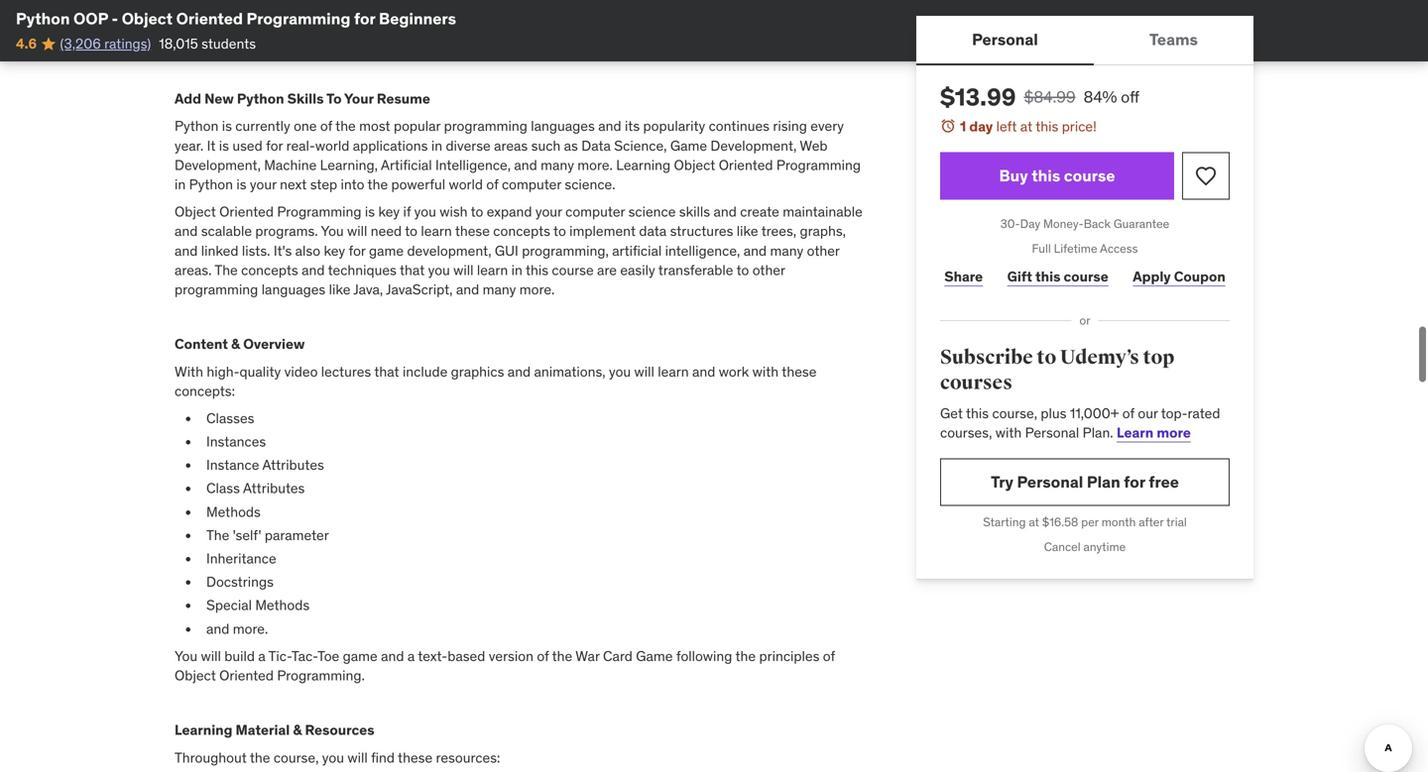 Task type: vqa. For each thing, say whether or not it's contained in the screenshot.
Buy this course
yes



Task type: locate. For each thing, give the bounding box(es) containing it.
0 vertical spatial 2019
[[201, 8, 232, 26]]

or
[[1080, 313, 1091, 329]]

2 vertical spatial personal
[[1017, 472, 1084, 492]]

other down graphs,
[[807, 242, 840, 260]]

methods down docstrings
[[255, 597, 310, 615]]

programming down 'step'
[[277, 203, 362, 221]]

anytime
[[1084, 539, 1126, 555]]

1 vertical spatial you
[[175, 648, 198, 666]]

2 vertical spatial these
[[398, 749, 433, 767]]

2 vertical spatial in
[[512, 261, 523, 279]]

course
[[1064, 166, 1116, 186], [552, 261, 594, 279], [1064, 268, 1109, 286]]

game down popularity
[[671, 137, 707, 155]]

you inside content & overview with high-quality video lectures that include graphics and animations, you will learn and work with these concepts: classes instances instance attributes class attributes methods the 'self' parameter inheritance docstrings special methods and more. you will build a tic-tac-toe game and a text-based version of the war card game following the principles of object oriented programming.
[[609, 363, 631, 381]]

0 horizontal spatial computer
[[502, 176, 562, 193]]

this right gift
[[1036, 268, 1061, 286]]

course inside button
[[1064, 166, 1116, 186]]

1 vertical spatial new
[[244, 35, 277, 53]]

learning material & resources throughout the course, you will find these resources:
[[175, 722, 500, 767]]

- for oop
[[112, 8, 118, 29]]

1 horizontal spatial concepts
[[493, 222, 551, 240]]

0 horizontal spatial your
[[250, 176, 277, 193]]

course up back
[[1064, 166, 1116, 186]]

starting
[[983, 515, 1026, 530]]

wishlist image
[[1195, 164, 1218, 188]]

year.
[[175, 137, 204, 155]]

the down material
[[250, 749, 270, 767]]

& up high-
[[231, 336, 240, 353]]

students
[[202, 35, 256, 52]]

world up learning,
[[315, 137, 350, 155]]

oriented down the continues
[[719, 156, 773, 174]]

is down new
[[222, 117, 232, 135]]

1 vertical spatial 2019
[[201, 35, 232, 53]]

gift this course link
[[1003, 257, 1113, 297]]

apply
[[1133, 268, 1171, 286]]

to
[[471, 203, 484, 221], [405, 222, 418, 240], [554, 222, 566, 240], [737, 261, 749, 279], [1037, 346, 1057, 370]]

2019 down python oop - object oriented programming for beginners
[[201, 35, 232, 53]]

tab list
[[917, 16, 1254, 65]]

add new python skills to your resume python is currently one of the most popular programming languages and its popularity continues rising every year. it is used for real-world applications in diverse areas such as data science, game development, web development, machine learning, artificial intelligence, and many more. learning object oriented programming in python is your next step into the powerful world of computer science. object oriented programming is key if you wish to expand your computer science skills and create maintainable and scalable programs. you will need to learn these concepts to implement data structures like trees, graphs, and linked lists. it's also key for game development, gui programming, artificial intelligence, and many other areas. the concepts and techniques that you will learn in this course are easily transferable to other programming languages like java, javascript, and many more.
[[175, 90, 863, 299]]

that inside the 'add new python skills to your resume python is currently one of the most popular programming languages and its popularity continues rising every year. it is used for real-world applications in diverse areas such as data science, game development, web development, machine learning, artificial intelligence, and many more. learning object oriented programming in python is your next step into the powerful world of computer science. object oriented programming is key if you wish to expand your computer science skills and create maintainable and scalable programs. you will need to learn these concepts to implement data structures like trees, graphs, and linked lists. it's also key for game development, gui programming, artificial intelligence, and many other areas. the concepts and techniques that you will learn in this course are easily transferable to other programming languages like java, javascript, and many more.'
[[400, 261, 425, 279]]

1 horizontal spatial with
[[996, 424, 1022, 442]]

concepts down it's at the top left
[[241, 261, 298, 279]]

many down "such"
[[541, 156, 574, 174]]

that
[[400, 261, 425, 279], [374, 363, 399, 381]]

new
[[204, 90, 234, 108]]

1 vertical spatial course,
[[274, 749, 319, 767]]

personal up $13.99 at the right top of page
[[972, 29, 1039, 50]]

0 vertical spatial new
[[244, 8, 277, 26]]

july
[[175, 8, 198, 26], [175, 35, 198, 53]]

0 horizontal spatial course,
[[274, 749, 319, 767]]

0 vertical spatial the
[[215, 261, 238, 279]]

0 vertical spatial concepts
[[493, 222, 551, 240]]

science.
[[565, 176, 616, 193]]

one
[[294, 117, 317, 135]]

the
[[215, 261, 238, 279], [206, 527, 230, 545]]

0 vertical spatial game
[[369, 242, 404, 260]]

0 vertical spatial programming
[[444, 117, 528, 135]]

personal down plus at the right bottom of page
[[1026, 424, 1080, 442]]

course, down material
[[274, 749, 319, 767]]

learn left the work at the right top of the page
[[658, 363, 689, 381]]

artificial
[[381, 156, 432, 174]]

0 horizontal spatial languages
[[262, 281, 326, 299]]

1 vertical spatial july
[[175, 35, 198, 53]]

0 vertical spatial july
[[175, 8, 198, 26]]

more. up 'build'
[[233, 620, 268, 638]]

intelligence,
[[665, 242, 740, 260]]

continues
[[709, 117, 770, 135]]

1 day left at this price!
[[960, 118, 1097, 135]]

2 horizontal spatial many
[[770, 242, 804, 260]]

game down need in the top of the page
[[369, 242, 404, 260]]

teams button
[[1094, 16, 1254, 63]]

0 vertical spatial like
[[737, 222, 759, 240]]

game inside the 'add new python skills to your resume python is currently one of the most popular programming languages and its popularity continues rising every year. it is used for real-world applications in diverse areas such as data science, game development, web development, machine learning, artificial intelligence, and many more. learning object oriented programming in python is your next step into the powerful world of computer science. object oriented programming is key if you wish to expand your computer science skills and create maintainable and scalable programs. you will need to learn these concepts to implement data structures like trees, graphs, and linked lists. it's also key for game development, gui programming, artificial intelligence, and many other areas. the concepts and techniques that you will learn in this course are easily transferable to other programming languages like java, javascript, and many more.'
[[671, 137, 707, 155]]

graphs,
[[800, 222, 846, 240]]

you right programs.
[[321, 222, 344, 240]]

world down intelligence,
[[449, 176, 483, 193]]

inheritance
[[206, 550, 276, 568]]

the left war
[[552, 648, 573, 666]]

0 horizontal spatial in
[[175, 176, 186, 193]]

1 vertical spatial the
[[206, 527, 230, 545]]

programming.
[[277, 667, 365, 685]]

0 horizontal spatial more.
[[233, 620, 268, 638]]

implement
[[570, 222, 636, 240]]

content & overview with high-quality video lectures that include graphics and animations, you will learn and work with these concepts: classes instances instance attributes class attributes methods the 'self' parameter inheritance docstrings special methods and more. you will build a tic-tac-toe game and a text-based version of the war card game following the principles of object oriented programming.
[[175, 336, 835, 685]]

0 vertical spatial your
[[250, 176, 277, 193]]

0 horizontal spatial development,
[[175, 156, 261, 174]]

2 vertical spatial more.
[[233, 620, 268, 638]]

the left 'self'
[[206, 527, 230, 545]]

key right also
[[324, 242, 345, 260]]

principles
[[759, 648, 820, 666]]

beginners
[[379, 8, 456, 29]]

learning up throughout
[[175, 722, 233, 740]]

computer up implement
[[566, 203, 625, 221]]

other down trees,
[[753, 261, 785, 279]]

0 vertical spatial learning
[[616, 156, 671, 174]]

to
[[327, 90, 342, 108]]

july up 18,015
[[175, 8, 198, 26]]

0 vertical spatial personal
[[972, 29, 1039, 50]]

learning inside the 'add new python skills to your resume python is currently one of the most popular programming languages and its popularity continues rising every year. it is used for real-world applications in diverse areas such as data science, game development, web development, machine learning, artificial intelligence, and many more. learning object oriented programming in python is your next step into the powerful world of computer science. object oriented programming is key if you wish to expand your computer science skills and create maintainable and scalable programs. you will need to learn these concepts to implement data structures like trees, graphs, and linked lists. it's also key for game development, gui programming, artificial intelligence, and many other areas. the concepts and techniques that you will learn in this course are easily transferable to other programming languages like java, javascript, and many more.'
[[616, 156, 671, 174]]

this inside button
[[1032, 166, 1061, 186]]

languages down it's at the top left
[[262, 281, 326, 299]]

is right it
[[219, 137, 229, 155]]

1 vertical spatial that
[[374, 363, 399, 381]]

1 vertical spatial at
[[1029, 515, 1040, 530]]

2 vertical spatial many
[[483, 281, 516, 299]]

these right the work at the right top of the page
[[782, 363, 817, 381]]

also
[[295, 242, 321, 260]]

more. down data
[[578, 156, 613, 174]]

following
[[676, 648, 733, 666]]

at inside starting at $16.58 per month after trial cancel anytime
[[1029, 515, 1040, 530]]

coding
[[386, 8, 431, 26]]

text-
[[418, 648, 448, 666]]

1 horizontal spatial course,
[[993, 405, 1038, 422]]

you left 'build'
[[175, 648, 198, 666]]

throughout
[[175, 749, 247, 767]]

more.
[[578, 156, 613, 174], [520, 281, 555, 299], [233, 620, 268, 638]]

with inside content & overview with high-quality video lectures that include graphics and animations, you will learn and work with these concepts: classes instances instance attributes class attributes methods the 'self' parameter inheritance docstrings special methods and more. you will build a tic-tac-toe game and a text-based version of the war card game following the principles of object oriented programming.
[[753, 363, 779, 381]]

&
[[231, 336, 240, 353], [293, 722, 302, 740]]

and
[[598, 117, 622, 135], [514, 156, 538, 174], [714, 203, 737, 221], [175, 222, 198, 240], [175, 242, 198, 260], [744, 242, 767, 260], [302, 261, 325, 279], [456, 281, 479, 299], [508, 363, 531, 381], [692, 363, 716, 381], [206, 620, 230, 638], [381, 648, 404, 666]]

with right courses,
[[996, 424, 1022, 442]]

1 horizontal spatial you
[[321, 222, 344, 240]]

course down programming,
[[552, 261, 594, 279]]

1 vertical spatial &
[[293, 722, 302, 740]]

the right into
[[368, 176, 388, 193]]

attributes
[[262, 457, 324, 474], [243, 480, 305, 498]]

concepts down expand
[[493, 222, 551, 240]]

2 july from the top
[[175, 35, 198, 53]]

learn down gui
[[477, 261, 508, 279]]

next
[[280, 176, 307, 193]]

your left next
[[250, 176, 277, 193]]

2019 up 18,015 students
[[201, 8, 232, 26]]

1 vertical spatial development,
[[175, 156, 261, 174]]

1 vertical spatial other
[[753, 261, 785, 279]]

18,015 students
[[159, 35, 256, 52]]

1 vertical spatial learning
[[175, 722, 233, 740]]

object up ratings)
[[122, 8, 173, 29]]

will down development,
[[454, 261, 474, 279]]

popular
[[394, 117, 441, 135]]

1 new from the top
[[244, 8, 277, 26]]

1 vertical spatial like
[[329, 281, 351, 299]]

game inside content & overview with high-quality video lectures that include graphics and animations, you will learn and work with these concepts: classes instances instance attributes class attributes methods the 'self' parameter inheritance docstrings special methods and more. you will build a tic-tac-toe game and a text-based version of the war card game following the principles of object oriented programming.
[[636, 648, 673, 666]]

key left if
[[378, 203, 400, 221]]

resources:
[[436, 749, 500, 767]]

a left tic-
[[258, 648, 266, 666]]

programming up diverse at the top left of the page
[[444, 117, 528, 135]]

for down currently
[[266, 137, 283, 155]]

in down gui
[[512, 261, 523, 279]]

like left java, at the top of page
[[329, 281, 351, 299]]

javascript,
[[386, 281, 453, 299]]

a
[[258, 648, 266, 666], [408, 648, 415, 666]]

1 horizontal spatial many
[[541, 156, 574, 174]]

graphics
[[451, 363, 504, 381]]

0 vertical spatial computer
[[502, 176, 562, 193]]

you down resources
[[322, 749, 344, 767]]

your right expand
[[536, 203, 562, 221]]

with right the work at the right top of the page
[[753, 363, 779, 381]]

will inside the learning material & resources throughout the course, you will find these resources:
[[348, 749, 368, 767]]

include
[[403, 363, 448, 381]]

trees,
[[762, 222, 797, 240]]

these right find
[[398, 749, 433, 767]]

1 2019 from the top
[[201, 8, 232, 26]]

game right the card at the bottom
[[636, 648, 673, 666]]

0 horizontal spatial you
[[175, 648, 198, 666]]

programming,
[[522, 242, 609, 260]]

this right the buy
[[1032, 166, 1061, 186]]

1 horizontal spatial like
[[737, 222, 759, 240]]

development, down the continues
[[711, 137, 797, 155]]

0 vertical spatial that
[[400, 261, 425, 279]]

methods
[[206, 503, 261, 521], [255, 597, 310, 615]]

2 horizontal spatial these
[[782, 363, 817, 381]]

course, left plus at the right bottom of page
[[993, 405, 1038, 422]]

to right wish
[[471, 203, 484, 221]]

1 horizontal spatial other
[[807, 242, 840, 260]]

1 vertical spatial with
[[996, 424, 1022, 442]]

languages up as
[[531, 117, 595, 135]]

for left free
[[1124, 472, 1146, 492]]

1 vertical spatial your
[[536, 203, 562, 221]]

exercises.
[[434, 8, 497, 26]]

0 horizontal spatial with
[[753, 363, 779, 381]]

like down create
[[737, 222, 759, 240]]

most
[[359, 117, 390, 135]]

2 horizontal spatial learn
[[658, 363, 689, 381]]

this for get
[[966, 405, 989, 422]]

full
[[1032, 241, 1051, 256]]

0 horizontal spatial &
[[231, 336, 240, 353]]

1 vertical spatial methods
[[255, 597, 310, 615]]

a left text-
[[408, 648, 415, 666]]

0 vertical spatial key
[[378, 203, 400, 221]]

2 vertical spatial learn
[[658, 363, 689, 381]]

0 horizontal spatial concepts
[[241, 261, 298, 279]]

- for 2019
[[235, 8, 241, 26]]

plus
[[1041, 405, 1067, 422]]

this inside get this course, plus 11,000+ of our top-rated courses, with personal plan.
[[966, 405, 989, 422]]

easily
[[620, 261, 655, 279]]

teams
[[1150, 29, 1198, 50]]

science,
[[614, 137, 667, 155]]

programming
[[444, 117, 528, 135], [175, 281, 258, 299]]

course, inside the learning material & resources throughout the course, you will find these resources:
[[274, 749, 319, 767]]

methods down class
[[206, 503, 261, 521]]

1 horizontal spatial learning
[[616, 156, 671, 174]]

of right version
[[537, 648, 549, 666]]

0 vertical spatial game
[[671, 137, 707, 155]]

is
[[222, 117, 232, 135], [219, 137, 229, 155], [236, 176, 247, 193], [365, 203, 375, 221]]

oriented down 'build'
[[219, 667, 274, 685]]

this inside the 'add new python skills to your resume python is currently one of the most popular programming languages and its popularity continues rising every year. it is used for real-world applications in diverse areas such as data science, game development, web development, machine learning, artificial intelligence, and many more. learning object oriented programming in python is your next step into the powerful world of computer science. object oriented programming is key if you wish to expand your computer science skills and create maintainable and scalable programs. you will need to learn these concepts to implement data structures like trees, graphs, and linked lists. it's also key for game development, gui programming, artificial intelligence, and many other areas. the concepts and techniques that you will learn in this course are easily transferable to other programming languages like java, javascript, and many more.'
[[526, 261, 549, 279]]

the inside content & overview with high-quality video lectures that include graphics and animations, you will learn and work with these concepts: classes instances instance attributes class attributes methods the 'self' parameter inheritance docstrings special methods and more. you will build a tic-tac-toe game and a text-based version of the war card game following the principles of object oriented programming.
[[206, 527, 230, 545]]

0 vertical spatial more.
[[578, 156, 613, 174]]

1 vertical spatial these
[[782, 363, 817, 381]]

data
[[639, 222, 667, 240]]

2 horizontal spatial in
[[512, 261, 523, 279]]

0 vertical spatial &
[[231, 336, 240, 353]]

back
[[1084, 216, 1111, 232]]

1 vertical spatial in
[[175, 176, 186, 193]]

game
[[369, 242, 404, 260], [343, 648, 378, 666]]

object
[[122, 8, 173, 29], [674, 156, 716, 174], [175, 203, 216, 221], [175, 667, 216, 685]]

programs.
[[255, 222, 318, 240]]

oop
[[73, 8, 108, 29]]

that left include
[[374, 363, 399, 381]]

object inside content & overview with high-quality video lectures that include graphics and animations, you will learn and work with these concepts: classes instances instance attributes class attributes methods the 'self' parameter inheritance docstrings special methods and more. you will build a tic-tac-toe game and a text-based version of the war card game following the principles of object oriented programming.
[[175, 667, 216, 685]]

course down lifetime
[[1064, 268, 1109, 286]]

for inside 'july 2019 - new solutions for the coding exercises. july 2019 - new'
[[342, 8, 359, 26]]

0 horizontal spatial learn
[[421, 222, 452, 240]]

this down programming,
[[526, 261, 549, 279]]

video
[[284, 363, 318, 381]]

structures
[[670, 222, 734, 240]]

object up the scalable
[[175, 203, 216, 221]]

1
[[960, 118, 967, 135]]

subscribe to udemy's top courses
[[941, 346, 1175, 395]]

0 vertical spatial course,
[[993, 405, 1038, 422]]

these down wish
[[455, 222, 490, 240]]

attributes right instance
[[262, 457, 324, 474]]

course for gift this course
[[1064, 268, 1109, 286]]

the inside 'july 2019 - new solutions for the coding exercises. july 2019 - new'
[[362, 8, 383, 26]]

these inside content & overview with high-quality video lectures that include graphics and animations, you will learn and work with these concepts: classes instances instance attributes class attributes methods the 'self' parameter inheritance docstrings special methods and more. you will build a tic-tac-toe game and a text-based version of the war card game following the principles of object oriented programming.
[[782, 363, 817, 381]]

1 horizontal spatial learn
[[477, 261, 508, 279]]

learning down science,
[[616, 156, 671, 174]]

quality
[[240, 363, 281, 381]]

these inside the learning material & resources throughout the course, you will find these resources:
[[398, 749, 433, 767]]

1 vertical spatial personal
[[1026, 424, 1080, 442]]

concepts:
[[175, 382, 235, 400]]

to inside the subscribe to udemy's top courses
[[1037, 346, 1057, 370]]

machine
[[264, 156, 317, 174]]

to left 'udemy's'
[[1037, 346, 1057, 370]]

development, down it
[[175, 156, 261, 174]]

1 vertical spatial programming
[[175, 281, 258, 299]]

0 horizontal spatial key
[[324, 242, 345, 260]]

game inside content & overview with high-quality video lectures that include graphics and animations, you will learn and work with these concepts: classes instances instance attributes class attributes methods the 'self' parameter inheritance docstrings special methods and more. you will build a tic-tac-toe game and a text-based version of the war card game following the principles of object oriented programming.
[[343, 648, 378, 666]]

will left find
[[348, 749, 368, 767]]

for right solutions
[[342, 8, 359, 26]]

0 vertical spatial in
[[431, 137, 443, 155]]

1 horizontal spatial computer
[[566, 203, 625, 221]]

1 horizontal spatial these
[[455, 222, 490, 240]]

that inside content & overview with high-quality video lectures that include graphics and animations, you will learn and work with these concepts: classes instances instance attributes class attributes methods the 'self' parameter inheritance docstrings special methods and more. you will build a tic-tac-toe game and a text-based version of the war card game following the principles of object oriented programming.
[[374, 363, 399, 381]]

0 vertical spatial you
[[321, 222, 344, 240]]

'self'
[[233, 527, 261, 545]]

1 vertical spatial world
[[449, 176, 483, 193]]

that up javascript,
[[400, 261, 425, 279]]

1 vertical spatial concepts
[[241, 261, 298, 279]]

4.6
[[16, 35, 37, 52]]

python down it
[[189, 176, 233, 193]]

this up courses,
[[966, 405, 989, 422]]

0 vertical spatial many
[[541, 156, 574, 174]]

0 horizontal spatial learning
[[175, 722, 233, 740]]

0 vertical spatial these
[[455, 222, 490, 240]]

many down trees,
[[770, 242, 804, 260]]

- right oop
[[112, 8, 118, 29]]

programming down web
[[777, 156, 861, 174]]

resume
[[377, 90, 430, 108]]

in down popular
[[431, 137, 443, 155]]

1 vertical spatial programming
[[777, 156, 861, 174]]

1 vertical spatial game
[[636, 648, 673, 666]]

game right the toe
[[343, 648, 378, 666]]

0 horizontal spatial world
[[315, 137, 350, 155]]



Task type: describe. For each thing, give the bounding box(es) containing it.
will right animations,
[[635, 363, 655, 381]]

0 vertical spatial programming
[[247, 8, 351, 29]]

get
[[941, 405, 963, 422]]

$13.99
[[941, 82, 1016, 112]]

popularity
[[643, 117, 706, 135]]

war
[[576, 648, 600, 666]]

game inside the 'add new python skills to your resume python is currently one of the most popular programming languages and its popularity continues rising every year. it is used for real-world applications in diverse areas such as data science, game development, web development, machine learning, artificial intelligence, and many more. learning object oriented programming in python is your next step into the powerful world of computer science. object oriented programming is key if you wish to expand your computer science skills and create maintainable and scalable programs. you will need to learn these concepts to implement data structures like trees, graphs, and linked lists. it's also key for game development, gui programming, artificial intelligence, and many other areas. the concepts and techniques that you will learn in this course are easily transferable to other programming languages like java, javascript, and many more.'
[[369, 242, 404, 260]]

personal inside get this course, plus 11,000+ of our top-rated courses, with personal plan.
[[1026, 424, 1080, 442]]

these inside the 'add new python skills to your resume python is currently one of the most popular programming languages and its popularity continues rising every year. it is used for real-world applications in diverse areas such as data science, game development, web development, machine learning, artificial intelligence, and many more. learning object oriented programming in python is your next step into the powerful world of computer science. object oriented programming is key if you wish to expand your computer science skills and create maintainable and scalable programs. you will need to learn these concepts to implement data structures like trees, graphs, and linked lists. it's also key for game development, gui programming, artificial intelligence, and many other areas. the concepts and techniques that you will learn in this course are easily transferable to other programming languages like java, javascript, and many more.'
[[455, 222, 490, 240]]

coupon
[[1174, 268, 1226, 286]]

add
[[175, 90, 201, 108]]

course, inside get this course, plus 11,000+ of our top-rated courses, with personal plan.
[[993, 405, 1038, 422]]

to up programming,
[[554, 222, 566, 240]]

the right following
[[736, 648, 756, 666]]

$16.58
[[1043, 515, 1079, 530]]

oriented up the scalable
[[219, 203, 274, 221]]

learn more link
[[1117, 424, 1191, 442]]

for left coding
[[354, 8, 375, 29]]

trial
[[1167, 515, 1187, 530]]

1 horizontal spatial your
[[536, 203, 562, 221]]

30-day money-back guarantee full lifetime access
[[1001, 216, 1170, 256]]

share
[[945, 268, 983, 286]]

1 horizontal spatial in
[[431, 137, 443, 155]]

0 vertical spatial methods
[[206, 503, 261, 521]]

used
[[232, 137, 263, 155]]

left
[[997, 118, 1017, 135]]

lists.
[[242, 242, 270, 260]]

the inside the learning material & resources throughout the course, you will find these resources:
[[250, 749, 270, 767]]

of right one
[[320, 117, 332, 135]]

alarm image
[[941, 118, 956, 134]]

to down if
[[405, 222, 418, 240]]

instances
[[206, 433, 266, 451]]

1 vertical spatial languages
[[262, 281, 326, 299]]

will left 'build'
[[201, 648, 221, 666]]

with
[[175, 363, 203, 381]]

oriented inside content & overview with high-quality video lectures that include graphics and animations, you will learn and work with these concepts: classes instances instance attributes class attributes methods the 'self' parameter inheritance docstrings special methods and more. you will build a tic-tac-toe game and a text-based version of the war card game following the principles of object oriented programming.
[[219, 667, 274, 685]]

applications
[[353, 137, 428, 155]]

try personal plan for free
[[991, 472, 1180, 492]]

1 vertical spatial many
[[770, 242, 804, 260]]

if
[[403, 203, 411, 221]]

tac-
[[292, 648, 318, 666]]

18,015
[[159, 35, 198, 52]]

instance
[[206, 457, 259, 474]]

the left most
[[335, 117, 356, 135]]

get this course, plus 11,000+ of our top-rated courses, with personal plan.
[[941, 405, 1221, 442]]

parameter
[[265, 527, 329, 545]]

based
[[448, 648, 486, 666]]

gui
[[495, 242, 519, 260]]

& inside content & overview with high-quality video lectures that include graphics and animations, you will learn and work with these concepts: classes instances instance attributes class attributes methods the 'self' parameter inheritance docstrings special methods and more. you will build a tic-tac-toe game and a text-based version of the war card game following the principles of object oriented programming.
[[231, 336, 240, 353]]

2 horizontal spatial more.
[[578, 156, 613, 174]]

2 new from the top
[[244, 35, 277, 53]]

lectures
[[321, 363, 371, 381]]

access
[[1100, 241, 1138, 256]]

0 vertical spatial attributes
[[262, 457, 324, 474]]

linked
[[201, 242, 239, 260]]

30-
[[1001, 216, 1021, 232]]

of inside get this course, plus 11,000+ of our top-rated courses, with personal plan.
[[1123, 405, 1135, 422]]

gift this course
[[1008, 268, 1109, 286]]

of right the principles
[[823, 648, 835, 666]]

(3,206 ratings)
[[60, 35, 151, 52]]

plan
[[1087, 472, 1121, 492]]

guarantee
[[1114, 216, 1170, 232]]

you right if
[[414, 203, 436, 221]]

classes
[[206, 410, 254, 428]]

1 vertical spatial learn
[[477, 261, 508, 279]]

is up need in the top of the page
[[365, 203, 375, 221]]

with inside get this course, plus 11,000+ of our top-rated courses, with personal plan.
[[996, 424, 1022, 442]]

you inside the learning material & resources throughout the course, you will find these resources:
[[322, 749, 344, 767]]

toe
[[318, 648, 340, 666]]

oriented up 18,015 students
[[176, 8, 243, 29]]

1 horizontal spatial more.
[[520, 281, 555, 299]]

gift
[[1008, 268, 1033, 286]]

0 horizontal spatial other
[[753, 261, 785, 279]]

learning,
[[320, 156, 378, 174]]

the inside the 'add new python skills to your resume python is currently one of the most popular programming languages and its popularity continues rising every year. it is used for real-world applications in diverse areas such as data science, game development, web development, machine learning, artificial intelligence, and many more. learning object oriented programming in python is your next step into the powerful world of computer science. object oriented programming is key if you wish to expand your computer science skills and create maintainable and scalable programs. you will need to learn these concepts to implement data structures like trees, graphs, and linked lists. it's also key for game development, gui programming, artificial intelligence, and many other areas. the concepts and techniques that you will learn in this course are easily transferable to other programming languages like java, javascript, and many more.'
[[215, 261, 238, 279]]

powerful
[[391, 176, 446, 193]]

personal inside personal button
[[972, 29, 1039, 50]]

day
[[970, 118, 993, 135]]

0 vertical spatial other
[[807, 242, 840, 260]]

courses
[[941, 371, 1013, 395]]

you inside the 'add new python skills to your resume python is currently one of the most popular programming languages and its popularity continues rising every year. it is used for real-world applications in diverse areas such as data science, game development, web development, machine learning, artificial intelligence, and many more. learning object oriented programming in python is your next step into the powerful world of computer science. object oriented programming is key if you wish to expand your computer science skills and create maintainable and scalable programs. you will need to learn these concepts to implement data structures like trees, graphs, and linked lists. it's also key for game development, gui programming, artificial intelligence, and many other areas. the concepts and techniques that you will learn in this course are easily transferable to other programming languages like java, javascript, and many more.'
[[321, 222, 344, 240]]

1 horizontal spatial world
[[449, 176, 483, 193]]

courses,
[[941, 424, 993, 442]]

0 horizontal spatial like
[[329, 281, 351, 299]]

plan.
[[1083, 424, 1114, 442]]

java,
[[354, 281, 383, 299]]

this down $84.99
[[1036, 118, 1059, 135]]

overview
[[243, 336, 305, 353]]

python oop - object oriented programming for beginners
[[16, 8, 456, 29]]

course inside the 'add new python skills to your resume python is currently one of the most popular programming languages and its popularity continues rising every year. it is used for real-world applications in diverse areas such as data science, game development, web development, machine learning, artificial intelligence, and many more. learning object oriented programming in python is your next step into the powerful world of computer science. object oriented programming is key if you wish to expand your computer science skills and create maintainable and scalable programs. you will need to learn these concepts to implement data structures like trees, graphs, and linked lists. it's also key for game development, gui programming, artificial intelligence, and many other areas. the concepts and techniques that you will learn in this course are easily transferable to other programming languages like java, javascript, and many more.'
[[552, 261, 594, 279]]

of down intelligence,
[[487, 176, 499, 193]]

are
[[597, 261, 617, 279]]

& inside the learning material & resources throughout the course, you will find these resources:
[[293, 722, 302, 740]]

learn inside content & overview with high-quality video lectures that include graphics and animations, you will learn and work with these concepts: classes instances instance attributes class attributes methods the 'self' parameter inheritance docstrings special methods and more. you will build a tic-tac-toe game and a text-based version of the war card game following the principles of object oriented programming.
[[658, 363, 689, 381]]

tab list containing personal
[[917, 16, 1254, 65]]

every
[[811, 117, 844, 135]]

buy
[[1000, 166, 1028, 186]]

your
[[344, 90, 374, 108]]

rated
[[1188, 405, 1221, 422]]

its
[[625, 117, 640, 135]]

1 horizontal spatial development,
[[711, 137, 797, 155]]

python up year.
[[175, 117, 219, 135]]

intelligence,
[[435, 156, 511, 174]]

1 vertical spatial attributes
[[243, 480, 305, 498]]

0 vertical spatial at
[[1021, 118, 1033, 135]]

build
[[224, 648, 255, 666]]

object down popularity
[[674, 156, 716, 174]]

maintainable
[[783, 203, 863, 221]]

to down intelligence,
[[737, 261, 749, 279]]

0 horizontal spatial programming
[[175, 281, 258, 299]]

class
[[206, 480, 240, 498]]

will left need in the top of the page
[[347, 222, 367, 240]]

cancel
[[1044, 539, 1081, 555]]

1 vertical spatial computer
[[566, 203, 625, 221]]

techniques
[[328, 261, 397, 279]]

1 july from the top
[[175, 8, 198, 26]]

python up currently
[[237, 90, 284, 108]]

web
[[800, 137, 828, 155]]

learn more
[[1117, 424, 1191, 442]]

into
[[341, 176, 365, 193]]

more. inside content & overview with high-quality video lectures that include graphics and animations, you will learn and work with these concepts: classes instances instance attributes class attributes methods the 'self' parameter inheritance docstrings special methods and more. you will build a tic-tac-toe game and a text-based version of the war card game following the principles of object oriented programming.
[[233, 620, 268, 638]]

you inside content & overview with high-quality video lectures that include graphics and animations, you will learn and work with these concepts: classes instances instance attributes class attributes methods the 'self' parameter inheritance docstrings special methods and more. you will build a tic-tac-toe game and a text-based version of the war card game following the principles of object oriented programming.
[[175, 648, 198, 666]]

buy this course
[[1000, 166, 1116, 186]]

$13.99 $84.99 84% off
[[941, 82, 1140, 112]]

such
[[531, 137, 561, 155]]

learning inside the learning material & resources throughout the course, you will find these resources:
[[175, 722, 233, 740]]

science
[[629, 203, 676, 221]]

2 2019 from the top
[[201, 35, 232, 53]]

1 horizontal spatial programming
[[444, 117, 528, 135]]

buy this course button
[[941, 152, 1175, 200]]

our
[[1138, 405, 1158, 422]]

top
[[1143, 346, 1175, 370]]

areas.
[[175, 261, 212, 279]]

1 a from the left
[[258, 648, 266, 666]]

1 horizontal spatial key
[[378, 203, 400, 221]]

course for buy this course
[[1064, 166, 1116, 186]]

development,
[[407, 242, 492, 260]]

is down used
[[236, 176, 247, 193]]

this for gift
[[1036, 268, 1061, 286]]

solutions
[[281, 8, 339, 26]]

0 vertical spatial world
[[315, 137, 350, 155]]

content
[[175, 336, 228, 353]]

0 vertical spatial languages
[[531, 117, 595, 135]]

special
[[206, 597, 252, 615]]

personal inside try personal plan for free link
[[1017, 472, 1084, 492]]

python up 4.6
[[16, 8, 70, 29]]

- down python oop - object oriented programming for beginners
[[235, 35, 241, 53]]

resources
[[305, 722, 375, 740]]

areas
[[494, 137, 528, 155]]

0 vertical spatial learn
[[421, 222, 452, 240]]

this for buy
[[1032, 166, 1061, 186]]

top-
[[1162, 405, 1188, 422]]

learn
[[1117, 424, 1154, 442]]

2 vertical spatial programming
[[277, 203, 362, 221]]

you down development,
[[428, 261, 450, 279]]

more
[[1157, 424, 1191, 442]]

udemy's
[[1060, 346, 1140, 370]]

2 a from the left
[[408, 648, 415, 666]]

docstrings
[[206, 574, 274, 591]]

for up 'techniques'
[[349, 242, 366, 260]]



